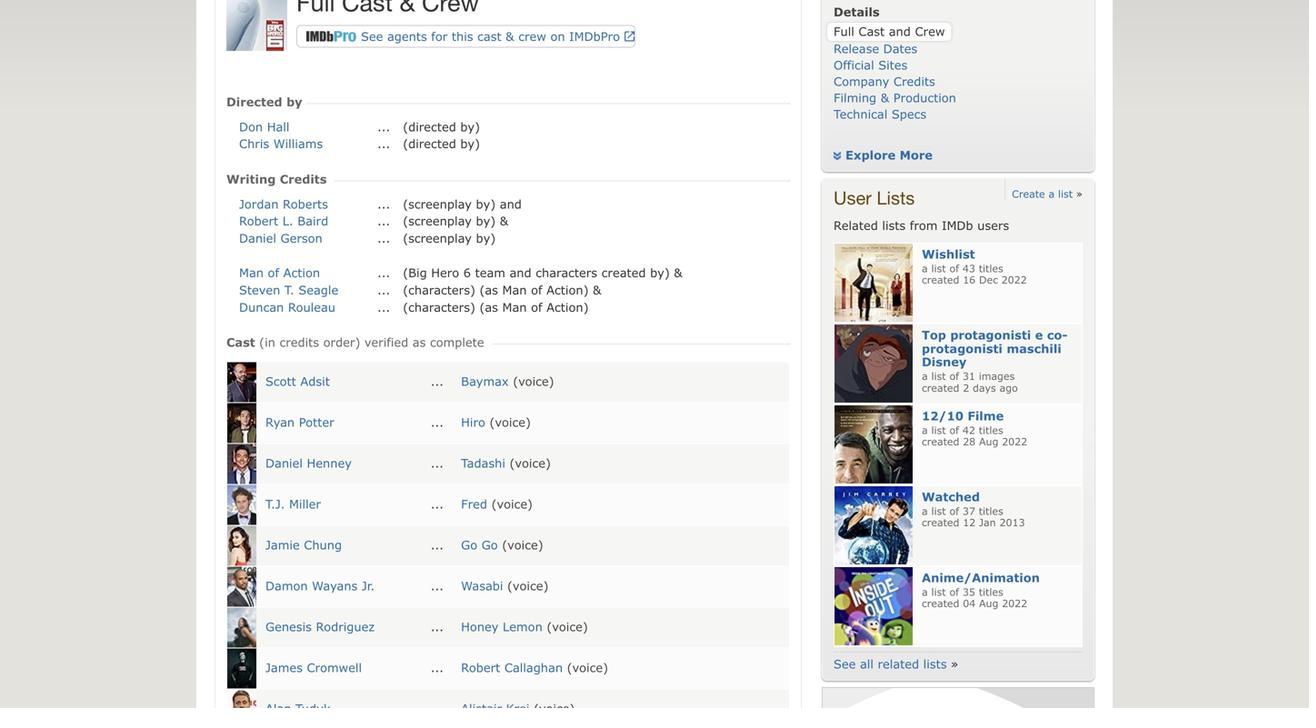 Task type: vqa. For each thing, say whether or not it's contained in the screenshot.
List link corresponding to Netflix
no



Task type: locate. For each thing, give the bounding box(es) containing it.
go go link
[[461, 538, 498, 552]]

4 titles from the top
[[979, 586, 1003, 598]]

roberts
[[283, 197, 328, 211]]

see all related lists »
[[834, 657, 959, 671]]

wasabi
[[461, 579, 503, 593]]

2 vertical spatial and
[[510, 266, 532, 280]]

0 horizontal spatial cast
[[226, 335, 255, 349]]

go down the fred link
[[461, 538, 477, 552]]

1 vertical spatial (characters)
[[403, 300, 475, 314]]

2 vertical spatial (screenplay
[[403, 231, 472, 245]]

0 horizontal spatial robert
[[239, 214, 278, 228]]

of inside anime/animation a list of 35 titles created 04 aug 2022
[[950, 586, 959, 598]]

of inside 12/10 filme a list of 42 titles created 28 aug 2022
[[950, 424, 959, 436]]

1 vertical spatial cast
[[226, 335, 255, 349]]

crew
[[518, 29, 546, 43]]

0 horizontal spatial »
[[951, 657, 959, 671]]

daniel gerson
[[239, 231, 323, 245]]

fred link
[[461, 497, 487, 511]]

maschili
[[1007, 341, 1062, 355]]

a left 35
[[922, 586, 928, 598]]

1 go from the left
[[461, 538, 477, 552]]

a down "wishlist" link
[[922, 262, 928, 274]]

(as for (characters) (as man of action)
[[480, 300, 498, 314]]

list inside wishlist a list of 43 titles created 16 dec 2022
[[931, 262, 946, 274]]

(as down the team
[[480, 283, 498, 297]]

1 vertical spatial (screenplay
[[403, 214, 472, 228]]

1 action) from the top
[[546, 283, 589, 297]]

cast up "release dates" link
[[859, 24, 885, 38]]

created down disney
[[922, 382, 959, 394]]

cast
[[859, 24, 885, 38], [226, 335, 255, 349]]

chung
[[304, 538, 342, 552]]

1 vertical spatial »
[[951, 657, 959, 671]]

writing credits
[[226, 172, 335, 186]]

0 vertical spatial and
[[889, 24, 911, 38]]

(screenplay down the (screenplay by) &
[[403, 231, 472, 245]]

list image image
[[835, 243, 913, 322], [835, 324, 913, 403], [835, 405, 913, 483], [835, 486, 913, 564], [835, 567, 913, 645]]

1 horizontal spatial lists
[[923, 657, 947, 671]]

a for create
[[1049, 188, 1055, 200]]

2 (characters) from the top
[[403, 300, 475, 314]]

miller
[[289, 497, 321, 511]]

a for watched
[[922, 505, 928, 517]]

man for (characters) (as man of action) &
[[502, 283, 527, 297]]

list image image left watched link
[[835, 486, 913, 564]]

see for see agents for this cast & crew on imdbpro
[[361, 29, 383, 43]]

jordan roberts
[[239, 197, 328, 211]]

created inside top protagonisti e co- protagonisti maschili disney a list of 31 images created 2 days ago
[[922, 382, 959, 394]]

official
[[834, 58, 874, 72]]

james cromwell
[[265, 660, 362, 675]]

wishlist
[[922, 247, 975, 261]]

1 horizontal spatial »
[[1076, 188, 1083, 200]]

2 action) from the top
[[546, 300, 589, 314]]

action) for (characters) (as man of action)
[[546, 300, 589, 314]]

and up the (screenplay by) &
[[500, 197, 522, 211]]

a inside the watched a list of 37 titles created 12 jan 2013
[[922, 505, 928, 517]]

a inside top protagonisti e co- protagonisti maschili disney a list of 31 images created 2 days ago
[[922, 370, 928, 382]]

all
[[860, 657, 874, 671]]

sites
[[878, 58, 908, 72]]

a inside anime/animation a list of 35 titles created 04 aug 2022
[[922, 586, 928, 598]]

(voice) right baymax link
[[513, 374, 554, 388]]

and up (characters) (as man of action) &
[[510, 266, 532, 280]]

man up steven
[[239, 266, 264, 280]]

(screenplay up (screenplay by)
[[403, 214, 472, 228]]

» right related
[[951, 657, 959, 671]]

1 (characters) from the top
[[403, 283, 475, 297]]

2 titles from the top
[[979, 424, 1003, 436]]

(screenplay by) &
[[403, 214, 508, 228]]

3 titles from the top
[[979, 505, 1003, 517]]

chris williams link
[[239, 137, 323, 151]]

action) for (characters) (as man of action) &
[[546, 283, 589, 297]]

created right 'characters'
[[602, 266, 646, 280]]

alan tudyk image
[[227, 690, 256, 708]]

0 vertical spatial action)
[[546, 283, 589, 297]]

potter
[[299, 415, 334, 429]]

list image image left the 12/10
[[835, 405, 913, 483]]

(voice) right tadashi link
[[510, 456, 551, 470]]

6
[[463, 266, 471, 280]]

1 (screenplay from the top
[[403, 197, 472, 211]]

imdbpro
[[569, 29, 620, 43]]

t.j. miller image
[[227, 485, 256, 525]]

1 titles from the top
[[979, 262, 1003, 274]]

titles inside anime/animation a list of 35 titles created 04 aug 2022
[[979, 586, 1003, 598]]

baymax
[[461, 374, 509, 388]]

list image image up all
[[835, 567, 913, 645]]

1 horizontal spatial cast
[[859, 24, 885, 38]]

a for anime/animation
[[922, 586, 928, 598]]

list image image down related
[[835, 243, 913, 322]]

0 vertical spatial credits
[[894, 74, 935, 88]]

see
[[361, 29, 383, 43], [834, 657, 856, 671]]

t.
[[284, 283, 294, 297]]

0 vertical spatial see
[[361, 29, 383, 43]]

created
[[602, 266, 646, 280], [922, 274, 959, 286], [922, 382, 959, 394], [922, 435, 959, 448], [922, 516, 959, 529], [922, 597, 959, 609]]

1 vertical spatial action)
[[546, 300, 589, 314]]

list down the 12/10
[[931, 424, 946, 436]]

more
[[900, 148, 933, 162]]

1 (directed by) from the top
[[403, 119, 480, 133]]

from
[[910, 218, 938, 232]]

0 vertical spatial (as
[[480, 283, 498, 297]]

(screenplay for (screenplay by)
[[403, 231, 472, 245]]

created for wishlist a list of 43 titles created 16 dec 2022
[[922, 274, 959, 286]]

(directed by) for don hall
[[403, 119, 480, 133]]

(directed
[[403, 119, 456, 133], [403, 137, 456, 151]]

...
[[377, 119, 390, 133], [377, 137, 390, 151], [377, 197, 390, 211], [377, 214, 390, 228], [377, 231, 390, 245], [377, 266, 390, 280], [377, 283, 390, 297], [377, 300, 390, 314], [431, 374, 444, 388], [431, 415, 444, 429], [431, 456, 444, 470], [431, 497, 444, 511], [431, 538, 444, 552], [431, 579, 444, 593], [431, 620, 444, 634], [431, 660, 444, 675]]

(screenplay
[[403, 197, 472, 211], [403, 214, 472, 228], [403, 231, 472, 245]]

1 horizontal spatial go
[[482, 538, 498, 552]]

1 horizontal spatial credits
[[894, 74, 935, 88]]

damon
[[265, 579, 308, 593]]

explore
[[845, 148, 896, 162]]

james cromwell image
[[227, 649, 256, 689]]

created down the 12/10
[[922, 435, 959, 448]]

0 vertical spatial cast
[[859, 24, 885, 38]]

cast inside details full cast and crew release dates official sites company credits filming & production technical specs
[[859, 24, 885, 38]]

daniel
[[239, 231, 276, 245], [265, 456, 303, 470]]

2 (directed by) from the top
[[403, 137, 480, 151]]

created down "wishlist" link
[[922, 274, 959, 286]]

technical
[[834, 107, 888, 121]]

(screenplay for (screenplay by) &
[[403, 214, 472, 228]]

list down "wishlist" link
[[931, 262, 946, 274]]

0 vertical spatial (directed
[[403, 119, 456, 133]]

go go (voice)
[[461, 538, 543, 552]]

list right the create
[[1058, 188, 1073, 200]]

1 vertical spatial robert
[[461, 660, 500, 675]]

1 (directed from the top
[[403, 119, 456, 133]]

man down (characters) (as man of action) &
[[502, 300, 527, 314]]

baird
[[297, 214, 328, 228]]

4 list image image from the top
[[835, 486, 913, 564]]

a down the 12/10
[[922, 424, 928, 436]]

big hero 6 (2014) poster image
[[226, 0, 287, 51]]

tadashi
[[461, 456, 505, 470]]

robert down jordan
[[239, 214, 278, 228]]

and
[[889, 24, 911, 38], [500, 197, 522, 211], [510, 266, 532, 280]]

top protagonisti e co- protagonisti maschili disney link
[[922, 328, 1068, 369]]

daniel for daniel gerson
[[239, 231, 276, 245]]

lists
[[882, 218, 906, 232], [923, 657, 947, 671]]

daniel henney link
[[265, 456, 352, 470]]

0 vertical spatial lists
[[882, 218, 906, 232]]

(directed by) for chris williams
[[403, 137, 480, 151]]

see left agents
[[361, 29, 383, 43]]

ryan
[[265, 415, 295, 429]]

(as for (characters) (as man of action) &
[[480, 283, 498, 297]]

technical specs link
[[834, 107, 927, 121]]

1 (as from the top
[[480, 283, 498, 297]]

(voice) right the callaghan
[[567, 660, 608, 675]]

created inside 12/10 filme a list of 42 titles created 28 aug 2022
[[922, 435, 959, 448]]

0 vertical spatial (screenplay
[[403, 197, 472, 211]]

0 vertical spatial (characters)
[[403, 283, 475, 297]]

of inside top protagonisti e co- protagonisti maschili disney a list of 31 images created 2 days ago
[[950, 370, 959, 382]]

list image image for watched
[[835, 486, 913, 564]]

gerson
[[280, 231, 323, 245]]

man up (characters) (as man of action)
[[502, 283, 527, 297]]

list image image left top
[[835, 324, 913, 403]]

t.j.
[[265, 497, 285, 511]]

(characters) (as man of action)
[[403, 300, 589, 314]]

0 horizontal spatial lists
[[882, 218, 906, 232]]

steven t. seagle link
[[239, 283, 338, 297]]

this
[[452, 29, 473, 43]]

0 horizontal spatial credits
[[280, 172, 327, 186]]

explore more
[[845, 148, 933, 162]]

titles right 43
[[979, 262, 1003, 274]]

1 vertical spatial daniel
[[265, 456, 303, 470]]

of inside wishlist a list of 43 titles created 16 dec 2022
[[950, 262, 959, 274]]

(screenplay up the (screenplay by) &
[[403, 197, 472, 211]]

list inside the watched a list of 37 titles created 12 jan 2013
[[931, 505, 946, 517]]

2 (screenplay from the top
[[403, 214, 472, 228]]

(voice) up the honey lemon (voice) on the bottom of the page
[[507, 579, 549, 593]]

1 vertical spatial (directed by)
[[403, 137, 480, 151]]

a for wishlist
[[922, 262, 928, 274]]

user
[[834, 187, 872, 209]]

go down fred (voice)
[[482, 538, 498, 552]]

honey lemon (voice)
[[461, 620, 588, 634]]

list image image for top protagonisti e co- protagonisti maschili disney
[[835, 324, 913, 403]]

by)
[[460, 119, 480, 133], [460, 137, 480, 151], [476, 197, 496, 211], [476, 214, 496, 228], [476, 231, 496, 245], [650, 266, 670, 280]]

users
[[977, 218, 1009, 232]]

daniel gerson link
[[239, 231, 323, 245]]

list down watched link
[[931, 505, 946, 517]]

2 list image image from the top
[[835, 324, 913, 403]]

daniel down ryan
[[265, 456, 303, 470]]

titles inside wishlist a list of 43 titles created 16 dec 2022
[[979, 262, 1003, 274]]

hiro link
[[461, 415, 485, 429]]

adsit
[[300, 374, 330, 388]]

titles for wishlist
[[979, 262, 1003, 274]]

company
[[834, 74, 889, 88]]

ryan potter image
[[227, 403, 256, 443]]

1 horizontal spatial see
[[834, 657, 856, 671]]

directed
[[226, 95, 282, 109]]

list inside anime/animation a list of 35 titles created 04 aug 2022
[[931, 586, 946, 598]]

1 vertical spatial (directed
[[403, 137, 456, 151]]

1 vertical spatial man
[[502, 283, 527, 297]]

created inside wishlist a list of 43 titles created 16 dec 2022
[[922, 274, 959, 286]]

3 list image image from the top
[[835, 405, 913, 483]]

» right create a list link
[[1076, 188, 1083, 200]]

a inside wishlist a list of 43 titles created 16 dec 2022
[[922, 262, 928, 274]]

0 horizontal spatial see
[[361, 29, 383, 43]]

0 vertical spatial (directed by)
[[403, 119, 480, 133]]

a down disney
[[922, 370, 928, 382]]

robert l. baird link
[[239, 214, 328, 228]]

list for anime/animation
[[931, 586, 946, 598]]

(voice) right hiro link
[[490, 415, 531, 429]]

lists right related
[[923, 657, 947, 671]]

wishlist a list of 43 titles created 16 dec 2022
[[922, 247, 1027, 286]]

steven t. seagle
[[239, 283, 338, 297]]

created down watched link
[[922, 516, 959, 529]]

0 vertical spatial daniel
[[239, 231, 276, 245]]

1 vertical spatial lists
[[923, 657, 947, 671]]

lists down lists
[[882, 218, 906, 232]]

hiro (voice)
[[461, 415, 531, 429]]

jordan roberts link
[[239, 197, 328, 211]]

2 vertical spatial man
[[502, 300, 527, 314]]

2 (directed from the top
[[403, 137, 456, 151]]

daniel for daniel henney
[[265, 456, 303, 470]]

daniel henney image
[[227, 444, 256, 484]]

3 (screenplay from the top
[[403, 231, 472, 245]]

1 vertical spatial (as
[[480, 300, 498, 314]]

1 list image image from the top
[[835, 243, 913, 322]]

by) for jordan roberts
[[476, 197, 496, 211]]

top protagonisti e co- protagonisti maschili disney a list of 31 images created 2 days ago
[[922, 328, 1068, 394]]

see left all
[[834, 657, 856, 671]]

created left 35
[[922, 597, 959, 609]]

hiro
[[461, 415, 485, 429]]

0 vertical spatial robert
[[239, 214, 278, 228]]

2 go from the left
[[482, 538, 498, 552]]

baymax link
[[461, 374, 509, 388]]

fred (voice)
[[461, 497, 533, 511]]

titles down anime/animation link
[[979, 586, 1003, 598]]

credits up 'production'
[[894, 74, 935, 88]]

(characters) for (characters) (as man of action) &
[[403, 283, 475, 297]]

a inside 12/10 filme a list of 42 titles created 28 aug 2022
[[922, 424, 928, 436]]

daniel down the robert l. baird
[[239, 231, 276, 245]]

(as down (characters) (as man of action) &
[[480, 300, 498, 314]]

and up dates
[[889, 24, 911, 38]]

robert down honey
[[461, 660, 500, 675]]

1 horizontal spatial robert
[[461, 660, 500, 675]]

5 list image image from the top
[[835, 567, 913, 645]]

created inside anime/animation a list of 35 titles created 04 aug 2022
[[922, 597, 959, 609]]

scott adsit image
[[227, 362, 256, 402]]

(screenplay by)
[[403, 231, 496, 245]]

protagonisti up 31 at the right
[[922, 341, 1003, 355]]

and inside details full cast and crew release dates official sites company credits filming & production technical specs
[[889, 24, 911, 38]]

titles inside the watched a list of 37 titles created 12 jan 2013
[[979, 505, 1003, 517]]

0 horizontal spatial go
[[461, 538, 477, 552]]

credits up roberts
[[280, 172, 327, 186]]

list left 35
[[931, 586, 946, 598]]

titles down filme
[[979, 424, 1003, 436]]

titles right 37
[[979, 505, 1003, 517]]

create a list »
[[1012, 188, 1083, 200]]

28 aug 2022
[[963, 435, 1027, 448]]

1 vertical spatial see
[[834, 657, 856, 671]]

cast
[[477, 29, 501, 43]]

2 (as from the top
[[480, 300, 498, 314]]

list down disney
[[931, 370, 946, 382]]

a right the create
[[1049, 188, 1055, 200]]

cast left (in on the top
[[226, 335, 255, 349]]

a down watched link
[[922, 505, 928, 517]]

titles for watched
[[979, 505, 1003, 517]]

created inside the watched a list of 37 titles created 12 jan 2013
[[922, 516, 959, 529]]



Task type: describe. For each thing, give the bounding box(es) containing it.
williams
[[273, 137, 323, 151]]

list for wishlist
[[931, 262, 946, 274]]

cast (in credits order) verified as complete
[[226, 335, 488, 349]]

baymax (voice)
[[461, 374, 554, 388]]

(characters) for (characters) (as man of action)
[[403, 300, 475, 314]]

12/10
[[922, 408, 964, 423]]

wayans
[[312, 579, 358, 593]]

1 vertical spatial and
[[500, 197, 522, 211]]

list image image for anime/animation
[[835, 567, 913, 645]]

callaghan
[[504, 660, 563, 675]]

hero
[[431, 266, 459, 280]]

35
[[963, 586, 975, 598]]

henney
[[307, 456, 352, 470]]

on
[[550, 29, 565, 43]]

imdb
[[942, 218, 973, 232]]

tadashi (voice)
[[461, 456, 551, 470]]

see all related lists link
[[834, 657, 947, 671]]

create a list link
[[1012, 188, 1073, 200]]

list inside 12/10 filme a list of 42 titles created 28 aug 2022
[[931, 424, 946, 436]]

created for anime/animation a list of 35 titles created 04 aug 2022
[[922, 597, 959, 609]]

scott
[[265, 374, 296, 388]]

jamie chung link
[[265, 538, 342, 552]]

filming & production link
[[834, 90, 956, 105]]

t.j. miller
[[265, 497, 321, 511]]

see agents for this cast & crew on imdbpro
[[361, 29, 620, 43]]

honey
[[461, 620, 499, 634]]

12/10 filme link
[[922, 408, 1004, 423]]

list image image for wishlist
[[835, 243, 913, 322]]

t.j. miller link
[[265, 497, 321, 511]]

user lists
[[834, 187, 915, 209]]

man for (characters) (as man of action)
[[502, 300, 527, 314]]

0 vertical spatial man
[[239, 266, 264, 280]]

disney
[[922, 355, 967, 369]]

by) for chris williams
[[460, 137, 480, 151]]

(voice) right the fred link
[[491, 497, 533, 511]]

list for watched
[[931, 505, 946, 517]]

see agents for this cast & crew on imdbpro link
[[306, 29, 635, 43]]

top
[[922, 328, 946, 342]]

by) for don hall
[[460, 119, 480, 133]]

protagonisti up 'images'
[[950, 328, 1031, 342]]

damon wayans jr. link
[[265, 579, 375, 593]]

titles inside 12/10 filme a list of 42 titles created 28 aug 2022
[[979, 424, 1003, 436]]

robert callaghan (voice)
[[461, 660, 608, 675]]

by) for robert l. baird
[[476, 214, 496, 228]]

& inside details full cast and crew release dates official sites company credits filming & production technical specs
[[881, 90, 889, 105]]

robert for robert l. baird
[[239, 214, 278, 228]]

created for watched a list of 37 titles created 12 jan 2013
[[922, 516, 959, 529]]

(big
[[403, 266, 427, 280]]

directed by
[[226, 95, 306, 109]]

by) for daniel gerson
[[476, 231, 496, 245]]

wasabi (voice)
[[461, 579, 549, 593]]

watched
[[922, 489, 980, 503]]

release dates link
[[834, 42, 917, 56]]

wishlist link
[[922, 247, 975, 261]]

list inside top protagonisti e co- protagonisti maschili disney a list of 31 images created 2 days ago
[[931, 370, 946, 382]]

see for see all related lists »
[[834, 657, 856, 671]]

04 aug 2022
[[963, 597, 1027, 609]]

anime/animation
[[922, 570, 1040, 584]]

jr.
[[362, 579, 375, 593]]

cromwell
[[307, 660, 362, 675]]

scott adsit
[[265, 374, 330, 388]]

credits
[[280, 335, 319, 349]]

james
[[265, 660, 303, 675]]

(directed for williams
[[403, 137, 456, 151]]

titles for anime/animation
[[979, 586, 1003, 598]]

robert for robert callaghan (voice)
[[461, 660, 500, 675]]

0 vertical spatial »
[[1076, 188, 1083, 200]]

don hall link
[[239, 119, 289, 133]]

co-
[[1047, 328, 1068, 342]]

jamie
[[265, 538, 300, 552]]

create
[[1012, 188, 1045, 200]]

(directed for hall
[[403, 119, 456, 133]]

list image image for 12/10 filme
[[835, 405, 913, 483]]

genesis
[[265, 620, 312, 634]]

honey lemon link
[[461, 620, 543, 634]]

scott adsit link
[[265, 374, 330, 388]]

duncan rouleau
[[239, 300, 335, 314]]

(screenplay for (screenplay by) and
[[403, 197, 472, 211]]

of inside the watched a list of 37 titles created 12 jan 2013
[[950, 505, 959, 517]]

(big hero 6 team and characters created by) &
[[403, 266, 683, 280]]

damon wayans jr. image
[[227, 567, 256, 607]]

damon wayans jr.
[[265, 579, 375, 593]]

credits inside details full cast and crew release dates official sites company credits filming & production technical specs
[[894, 74, 935, 88]]

jamie chung image
[[227, 526, 256, 566]]

37
[[963, 505, 975, 517]]

crew
[[915, 24, 945, 38]]

list for create
[[1058, 188, 1073, 200]]

1 vertical spatial credits
[[280, 172, 327, 186]]

action
[[283, 266, 320, 280]]

12 jan 2013
[[963, 516, 1025, 529]]

team
[[475, 266, 505, 280]]

filme
[[968, 408, 1004, 423]]

full cast and crew link
[[834, 24, 945, 38]]

james cromwell link
[[265, 660, 362, 675]]

created for (big hero 6 team and characters created by) &
[[602, 266, 646, 280]]

jordan
[[239, 197, 279, 211]]

full
[[834, 24, 854, 38]]

details
[[834, 4, 880, 19]]

16 dec 2022
[[963, 274, 1027, 286]]

(voice) right go go link
[[502, 538, 543, 552]]

for
[[431, 29, 448, 43]]

chris
[[239, 137, 269, 151]]

ryan potter
[[265, 415, 334, 429]]

2 days ago
[[963, 382, 1018, 394]]

don hall
[[239, 119, 289, 133]]

(voice) right 'lemon'
[[547, 620, 588, 634]]

31
[[963, 370, 975, 382]]

genesis rodriguez image
[[227, 608, 256, 648]]

release
[[834, 42, 879, 56]]

wasabi link
[[461, 579, 503, 593]]

writing
[[226, 172, 276, 186]]

42
[[963, 424, 975, 436]]

anime/animation link
[[922, 570, 1040, 584]]

43
[[963, 262, 975, 274]]

characters
[[536, 266, 597, 280]]



